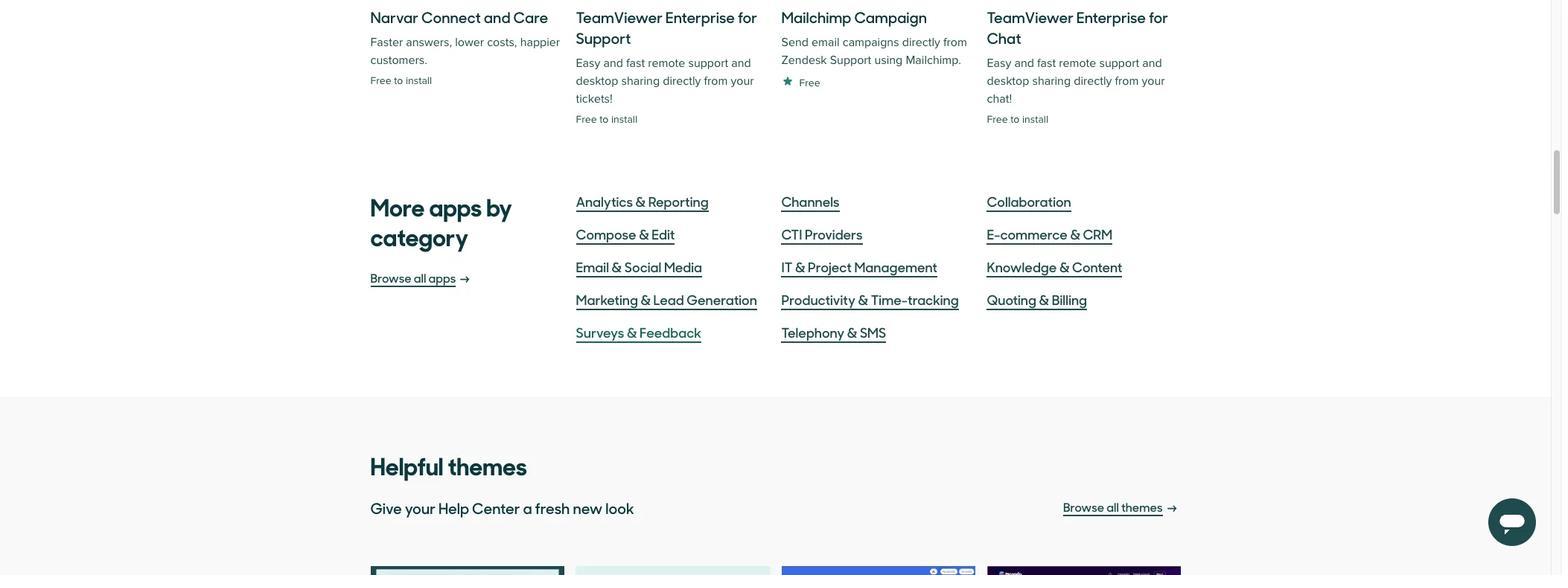 Task type: vqa. For each thing, say whether or not it's contained in the screenshot.
"Sign"
no



Task type: locate. For each thing, give the bounding box(es) containing it.
& left content
[[1060, 258, 1070, 276]]

more
[[370, 188, 425, 223]]

2 for from the left
[[1149, 6, 1169, 28]]

free down chat!
[[987, 113, 1008, 126]]

1 sharing from the left
[[621, 74, 660, 89]]

management
[[854, 258, 938, 276]]

to for teamviewer enterprise for support
[[600, 113, 609, 126]]

0 horizontal spatial for
[[738, 6, 757, 28]]

0 horizontal spatial directly
[[663, 74, 701, 89]]

social
[[625, 258, 662, 276]]

teamviewer inside the teamviewer enterprise for support easy and fast remote support and desktop sharing directly from your tickets! free to install
[[576, 6, 663, 28]]

narvar
[[370, 6, 419, 28]]

apps
[[429, 188, 482, 223], [429, 270, 456, 286]]

your
[[731, 74, 754, 89], [1142, 74, 1165, 89], [405, 497, 436, 519]]

fast
[[626, 56, 645, 71], [1037, 56, 1056, 71]]

2 easy from the left
[[987, 56, 1012, 71]]

teamviewer inside teamviewer enterprise for chat easy and fast remote support and desktop sharing directly from your chat! free to install
[[987, 6, 1074, 28]]

1 fast from the left
[[626, 56, 645, 71]]

1 vertical spatial browse
[[1063, 499, 1104, 515]]

e-commerce & crm link
[[987, 224, 1113, 245]]

fast inside teamviewer enterprise for chat easy and fast remote support and desktop sharing directly from your chat! free to install
[[1037, 56, 1056, 71]]

enterprise inside teamviewer enterprise for chat easy and fast remote support and desktop sharing directly from your chat! free to install
[[1077, 6, 1146, 28]]

1 easy from the left
[[576, 56, 600, 71]]

& for email & social media
[[612, 258, 622, 276]]

1 horizontal spatial from
[[944, 35, 967, 50]]

1 horizontal spatial support
[[830, 53, 872, 68]]

0 horizontal spatial teamviewer
[[576, 6, 663, 28]]

to inside the teamviewer enterprise for support easy and fast remote support and desktop sharing directly from your tickets! free to install
[[600, 113, 609, 126]]

faster
[[370, 35, 403, 50]]

desktop up tickets!
[[576, 74, 618, 89]]

easy inside teamviewer enterprise for chat easy and fast remote support and desktop sharing directly from your chat! free to install
[[987, 56, 1012, 71]]

feedback
[[640, 323, 702, 342]]

0 horizontal spatial enterprise
[[666, 6, 735, 28]]

your inside the teamviewer enterprise for support easy and fast remote support and desktop sharing directly from your tickets! free to install
[[731, 74, 754, 89]]

help
[[439, 497, 469, 519]]

1 teamviewer from the left
[[576, 6, 663, 28]]

remote for chat
[[1059, 56, 1096, 71]]

easy up tickets!
[[576, 56, 600, 71]]

2 remote from the left
[[1059, 56, 1096, 71]]

themes
[[448, 448, 527, 483], [1121, 499, 1163, 515]]

reporting
[[648, 192, 709, 211]]

email
[[812, 35, 840, 50]]

2 horizontal spatial from
[[1115, 74, 1139, 89]]

enterprise for teamviewer enterprise for chat
[[1077, 6, 1146, 28]]

0 vertical spatial all
[[414, 270, 426, 286]]

teamviewer
[[576, 6, 663, 28], [987, 6, 1074, 28]]

install inside the teamviewer enterprise for support easy and fast remote support and desktop sharing directly from your tickets! free to install
[[611, 113, 638, 126]]

email
[[576, 258, 609, 276]]

0 horizontal spatial browse
[[370, 270, 412, 286]]

1 vertical spatial support
[[830, 53, 872, 68]]

0 horizontal spatial your
[[405, 497, 436, 519]]

directly inside the teamviewer enterprise for support easy and fast remote support and desktop sharing directly from your tickets! free to install
[[663, 74, 701, 89]]

using
[[875, 53, 903, 68]]

commerce
[[1000, 225, 1068, 244]]

from inside the teamviewer enterprise for support easy and fast remote support and desktop sharing directly from your tickets! free to install
[[704, 74, 728, 89]]

easy for teamviewer enterprise for support
[[576, 56, 600, 71]]

to
[[394, 74, 403, 87], [600, 113, 609, 126], [1011, 113, 1020, 126]]

directly
[[902, 35, 940, 50], [663, 74, 701, 89], [1074, 74, 1112, 89]]

chat!
[[987, 92, 1012, 106]]

support up tickets!
[[576, 27, 631, 48]]

& up the compose & edit at the top left of the page
[[636, 192, 646, 211]]

0 vertical spatial support
[[576, 27, 631, 48]]

& right the email
[[612, 258, 622, 276]]

1 enterprise from the left
[[666, 6, 735, 28]]

support down campaigns
[[830, 53, 872, 68]]

mailchimp
[[782, 6, 852, 28]]

&
[[636, 192, 646, 211], [639, 225, 649, 244], [1070, 225, 1081, 244], [612, 258, 622, 276], [795, 258, 805, 276], [1060, 258, 1070, 276], [641, 290, 651, 309], [858, 290, 868, 309], [1039, 290, 1049, 309], [627, 323, 637, 342], [847, 323, 857, 342]]

all for more apps by category
[[414, 270, 426, 286]]

fast inside the teamviewer enterprise for support easy and fast remote support and desktop sharing directly from your tickets! free to install
[[626, 56, 645, 71]]

email & social media
[[576, 258, 702, 276]]

support
[[688, 56, 728, 71], [1100, 56, 1139, 71]]

project
[[808, 258, 852, 276]]

support inside the teamviewer enterprise for support easy and fast remote support and desktop sharing directly from your tickets! free to install
[[576, 27, 631, 48]]

0 horizontal spatial to
[[394, 74, 403, 87]]

desktop for support
[[576, 74, 618, 89]]

directly for teamviewer enterprise for support
[[663, 74, 701, 89]]

enterprise inside the teamviewer enterprise for support easy and fast remote support and desktop sharing directly from your tickets! free to install
[[666, 6, 735, 28]]

for
[[738, 6, 757, 28], [1149, 6, 1169, 28]]

0 vertical spatial themes
[[448, 448, 527, 483]]

1 horizontal spatial to
[[600, 113, 609, 126]]

customers.
[[370, 53, 427, 68]]

1 remote from the left
[[648, 56, 685, 71]]

1 horizontal spatial support
[[1100, 56, 1139, 71]]

1 horizontal spatial fast
[[1037, 56, 1056, 71]]

1 horizontal spatial install
[[611, 113, 638, 126]]

sharing inside teamviewer enterprise for chat easy and fast remote support and desktop sharing directly from your chat! free to install
[[1033, 74, 1071, 89]]

support
[[576, 27, 631, 48], [830, 53, 872, 68]]

1 desktop from the left
[[576, 74, 618, 89]]

& inside "link"
[[636, 192, 646, 211]]

lead
[[654, 290, 684, 309]]

0 horizontal spatial from
[[704, 74, 728, 89]]

& right it
[[795, 258, 805, 276]]

easy inside the teamviewer enterprise for support easy and fast remote support and desktop sharing directly from your tickets! free to install
[[576, 56, 600, 71]]

0 horizontal spatial desktop
[[576, 74, 618, 89]]

for inside teamviewer enterprise for chat easy and fast remote support and desktop sharing directly from your chat! free to install
[[1149, 6, 1169, 28]]

1 horizontal spatial your
[[731, 74, 754, 89]]

zendesk
[[782, 53, 827, 68]]

from inside teamviewer enterprise for chat easy and fast remote support and desktop sharing directly from your chat! free to install
[[1115, 74, 1139, 89]]

0 horizontal spatial remote
[[648, 56, 685, 71]]

2 sharing from the left
[[1033, 74, 1071, 89]]

telephony & sms link
[[782, 322, 886, 343]]

apps down category
[[429, 270, 456, 286]]

remote inside teamviewer enterprise for chat easy and fast remote support and desktop sharing directly from your chat! free to install
[[1059, 56, 1096, 71]]

2 fast from the left
[[1037, 56, 1056, 71]]

sharing for chat
[[1033, 74, 1071, 89]]

install inside 'narvar connect and care faster answers, lower costs, happier customers. free to install'
[[406, 74, 432, 87]]

2 desktop from the left
[[987, 74, 1029, 89]]

browse for more apps by category
[[370, 270, 412, 286]]

sharing inside the teamviewer enterprise for support easy and fast remote support and desktop sharing directly from your tickets! free to install
[[621, 74, 660, 89]]

cti providers link
[[782, 224, 863, 245]]

1 horizontal spatial enterprise
[[1077, 6, 1146, 28]]

& left "lead"
[[641, 290, 651, 309]]

& for telephony & sms
[[847, 323, 857, 342]]

to inside teamviewer enterprise for chat easy and fast remote support and desktop sharing directly from your chat! free to install
[[1011, 113, 1020, 126]]

support inside the teamviewer enterprise for support easy and fast remote support and desktop sharing directly from your tickets! free to install
[[688, 56, 728, 71]]

0 horizontal spatial themes
[[448, 448, 527, 483]]

desktop inside the teamviewer enterprise for support easy and fast remote support and desktop sharing directly from your tickets! free to install
[[576, 74, 618, 89]]

& left sms
[[847, 323, 857, 342]]

all
[[414, 270, 426, 286], [1107, 499, 1119, 515]]

1 vertical spatial all
[[1107, 499, 1119, 515]]

2 enterprise from the left
[[1077, 6, 1146, 28]]

knowledge
[[987, 258, 1057, 276]]

campaigns
[[843, 35, 899, 50]]

& left time-
[[858, 290, 868, 309]]

install inside teamviewer enterprise for chat easy and fast remote support and desktop sharing directly from your chat! free to install
[[1022, 113, 1049, 126]]

easy for teamviewer enterprise for chat
[[987, 56, 1012, 71]]

free down tickets!
[[576, 113, 597, 126]]

support inside mailchimp campaign send email campaigns directly from zendesk support using mailchimp.
[[830, 53, 872, 68]]

2 teamviewer from the left
[[987, 6, 1074, 28]]

1 vertical spatial themes
[[1121, 499, 1163, 515]]

2 horizontal spatial to
[[1011, 113, 1020, 126]]

desktop
[[576, 74, 618, 89], [987, 74, 1029, 89]]

desktop inside teamviewer enterprise for chat easy and fast remote support and desktop sharing directly from your chat! free to install
[[987, 74, 1029, 89]]

1 horizontal spatial teamviewer
[[987, 6, 1074, 28]]

free down customers.
[[370, 74, 391, 87]]

to down chat!
[[1011, 113, 1020, 126]]

collaboration
[[987, 192, 1071, 211]]

remote for support
[[648, 56, 685, 71]]

& inside 'link'
[[612, 258, 622, 276]]

0 vertical spatial browse
[[370, 270, 412, 286]]

directly inside mailchimp campaign send email campaigns directly from zendesk support using mailchimp.
[[902, 35, 940, 50]]

0 vertical spatial apps
[[429, 188, 482, 223]]

to down customers.
[[394, 74, 403, 87]]

from
[[944, 35, 967, 50], [704, 74, 728, 89], [1115, 74, 1139, 89]]

& left edit
[[639, 225, 649, 244]]

apps left by
[[429, 188, 482, 223]]

easy down "chat"
[[987, 56, 1012, 71]]

remote
[[648, 56, 685, 71], [1059, 56, 1096, 71]]

for for teamviewer enterprise for chat
[[1149, 6, 1169, 28]]

0 horizontal spatial all
[[414, 270, 426, 286]]

and
[[484, 6, 511, 28], [604, 56, 623, 71], [731, 56, 751, 71], [1015, 56, 1034, 71], [1143, 56, 1162, 71]]

sharing
[[621, 74, 660, 89], [1033, 74, 1071, 89]]

1 horizontal spatial all
[[1107, 499, 1119, 515]]

telephony & sms
[[782, 323, 886, 342]]

2 horizontal spatial directly
[[1074, 74, 1112, 89]]

1 horizontal spatial themes
[[1121, 499, 1163, 515]]

1 horizontal spatial desktop
[[987, 74, 1029, 89]]

0 horizontal spatial support
[[576, 27, 631, 48]]

edit
[[652, 225, 675, 244]]

directly for teamviewer enterprise for chat
[[1074, 74, 1112, 89]]

your inside teamviewer enterprise for chat easy and fast remote support and desktop sharing directly from your chat! free to install
[[1142, 74, 1165, 89]]

0 horizontal spatial sharing
[[621, 74, 660, 89]]

support inside teamviewer enterprise for chat easy and fast remote support and desktop sharing directly from your chat! free to install
[[1100, 56, 1139, 71]]

1 horizontal spatial easy
[[987, 56, 1012, 71]]

sms
[[860, 323, 886, 342]]

lower
[[455, 35, 484, 50]]

0 horizontal spatial install
[[406, 74, 432, 87]]

install for teamviewer enterprise for support
[[611, 113, 638, 126]]

fresh
[[535, 497, 570, 519]]

marketing
[[576, 290, 638, 309]]

2 horizontal spatial install
[[1022, 113, 1049, 126]]

& for surveys & feedback
[[627, 323, 637, 342]]

directly inside teamviewer enterprise for chat easy and fast remote support and desktop sharing directly from your chat! free to install
[[1074, 74, 1112, 89]]

to down tickets!
[[600, 113, 609, 126]]

& for productivity & time-tracking
[[858, 290, 868, 309]]

2 horizontal spatial your
[[1142, 74, 1165, 89]]

1 support from the left
[[688, 56, 728, 71]]

1 vertical spatial apps
[[429, 270, 456, 286]]

0 horizontal spatial fast
[[626, 56, 645, 71]]

quoting & billing link
[[987, 290, 1087, 311]]

install for teamviewer enterprise for chat
[[1022, 113, 1049, 126]]

1 horizontal spatial for
[[1149, 6, 1169, 28]]

0 horizontal spatial easy
[[576, 56, 600, 71]]

1 horizontal spatial sharing
[[1033, 74, 1071, 89]]

install
[[406, 74, 432, 87], [611, 113, 638, 126], [1022, 113, 1049, 126]]

& right surveys
[[627, 323, 637, 342]]

your for teamviewer enterprise for chat
[[1142, 74, 1165, 89]]

1 horizontal spatial directly
[[902, 35, 940, 50]]

enterprise
[[666, 6, 735, 28], [1077, 6, 1146, 28]]

it & project management
[[782, 258, 938, 276]]

remote inside the teamviewer enterprise for support easy and fast remote support and desktop sharing directly from your tickets! free to install
[[648, 56, 685, 71]]

1 for from the left
[[738, 6, 757, 28]]

1 horizontal spatial remote
[[1059, 56, 1096, 71]]

& left billing
[[1039, 290, 1049, 309]]

for inside the teamviewer enterprise for support easy and fast remote support and desktop sharing directly from your tickets! free to install
[[738, 6, 757, 28]]

1 horizontal spatial browse
[[1063, 499, 1104, 515]]

2 support from the left
[[1100, 56, 1139, 71]]

0 horizontal spatial support
[[688, 56, 728, 71]]

desktop up chat!
[[987, 74, 1029, 89]]



Task type: describe. For each thing, give the bounding box(es) containing it.
tracking
[[908, 290, 959, 309]]

campaign
[[854, 6, 927, 28]]

compose & edit link
[[576, 224, 675, 245]]

happier
[[520, 35, 560, 50]]

sharing for support
[[621, 74, 660, 89]]

for for teamviewer enterprise for support
[[738, 6, 757, 28]]

from inside mailchimp campaign send email campaigns directly from zendesk support using mailchimp.
[[944, 35, 967, 50]]

compose & edit
[[576, 225, 675, 244]]

narvar connect and care faster answers, lower costs, happier customers. free to install
[[370, 6, 560, 87]]

mailchimp campaign send email campaigns directly from zendesk support using mailchimp.
[[782, 6, 967, 68]]

channels
[[782, 192, 840, 211]]

& for marketing & lead generation
[[641, 290, 651, 309]]

from for teamviewer enterprise for chat
[[1115, 74, 1139, 89]]

browse all apps link
[[370, 269, 564, 290]]

teamviewer for support
[[576, 6, 663, 28]]

look
[[606, 497, 634, 519]]

surveys
[[576, 323, 624, 342]]

free inside 'narvar connect and care faster answers, lower costs, happier customers. free to install'
[[370, 74, 391, 87]]

media
[[664, 258, 702, 276]]

answers,
[[406, 35, 452, 50]]

fast for support
[[626, 56, 645, 71]]

& for analytics & reporting
[[636, 192, 646, 211]]

free inside the teamviewer enterprise for support easy and fast remote support and desktop sharing directly from your tickets! free to install
[[576, 113, 597, 126]]

helpful
[[370, 448, 443, 483]]

channels link
[[782, 191, 840, 212]]

browse all themes
[[1063, 499, 1163, 515]]

tickets!
[[576, 92, 613, 106]]

browse all apps
[[370, 270, 456, 286]]

support for teamviewer enterprise for support
[[688, 56, 728, 71]]

give
[[370, 497, 402, 519]]

care
[[513, 6, 548, 28]]

generation
[[687, 290, 757, 309]]

free down zendesk at the top of the page
[[799, 76, 820, 89]]

enterprise for teamviewer enterprise for support
[[666, 6, 735, 28]]

chat
[[987, 27, 1021, 48]]

crm
[[1083, 225, 1113, 244]]

surveys & feedback
[[576, 323, 702, 342]]

telephony
[[782, 323, 845, 342]]

fast for chat
[[1037, 56, 1056, 71]]

themes inside browse all themes link
[[1121, 499, 1163, 515]]

costs,
[[487, 35, 517, 50]]

e-
[[987, 225, 1000, 244]]

teamviewer enterprise for support easy and fast remote support and desktop sharing directly from your tickets! free to install
[[576, 6, 757, 126]]

quoting
[[987, 290, 1037, 309]]

teamviewer for chat
[[987, 6, 1074, 28]]

by
[[486, 188, 512, 223]]

browse for give your help center a fresh new look
[[1063, 499, 1104, 515]]

email & social media link
[[576, 257, 702, 278]]

give your help center a fresh new look
[[370, 497, 634, 519]]

your for teamviewer enterprise for support
[[731, 74, 754, 89]]

connect
[[422, 6, 481, 28]]

& left crm
[[1070, 225, 1081, 244]]

& for quoting & billing
[[1039, 290, 1049, 309]]

productivity & time-tracking
[[782, 290, 959, 309]]

to inside 'narvar connect and care faster answers, lower costs, happier customers. free to install'
[[394, 74, 403, 87]]

browse all themes link
[[1063, 498, 1181, 519]]

cti
[[782, 225, 802, 244]]

& for it & project management
[[795, 258, 805, 276]]

marketing & lead generation link
[[576, 290, 757, 311]]

content
[[1072, 258, 1122, 276]]

& for compose & edit
[[639, 225, 649, 244]]

mailchimp.
[[906, 53, 961, 68]]

providers
[[805, 225, 863, 244]]

analytics
[[576, 192, 633, 211]]

quoting & billing
[[987, 290, 1087, 309]]

knowledge & content
[[987, 258, 1122, 276]]

marketing & lead generation
[[576, 290, 757, 309]]

free inside teamviewer enterprise for chat easy and fast remote support and desktop sharing directly from your chat! free to install
[[987, 113, 1008, 126]]

time-
[[871, 290, 908, 309]]

knowledge & content link
[[987, 257, 1122, 278]]

billing
[[1052, 290, 1087, 309]]

new
[[573, 497, 603, 519]]

and inside 'narvar connect and care faster answers, lower costs, happier customers. free to install'
[[484, 6, 511, 28]]

cti providers
[[782, 225, 863, 244]]

more apps by category
[[370, 188, 512, 253]]

a
[[523, 497, 532, 519]]

it & project management link
[[782, 257, 938, 278]]

analytics & reporting
[[576, 192, 709, 211]]

from for teamviewer enterprise for support
[[704, 74, 728, 89]]

send
[[782, 35, 809, 50]]

category
[[370, 218, 469, 253]]

it
[[782, 258, 793, 276]]

collaboration link
[[987, 191, 1071, 212]]

support for teamviewer enterprise for chat
[[1100, 56, 1139, 71]]

& for knowledge & content
[[1060, 258, 1070, 276]]

compose
[[576, 225, 636, 244]]

desktop for chat
[[987, 74, 1029, 89]]

e-commerce & crm
[[987, 225, 1113, 244]]

to for teamviewer enterprise for chat
[[1011, 113, 1020, 126]]

surveys & feedback link
[[576, 322, 702, 343]]

all for give your help center a fresh new look
[[1107, 499, 1119, 515]]

productivity
[[782, 290, 856, 309]]

productivity & time-tracking link
[[782, 290, 959, 311]]

teamviewer enterprise for chat easy and fast remote support and desktop sharing directly from your chat! free to install
[[987, 6, 1169, 126]]

center
[[472, 497, 520, 519]]

helpful themes
[[370, 448, 527, 483]]

apps inside more apps by category
[[429, 188, 482, 223]]

analytics & reporting link
[[576, 191, 709, 212]]



